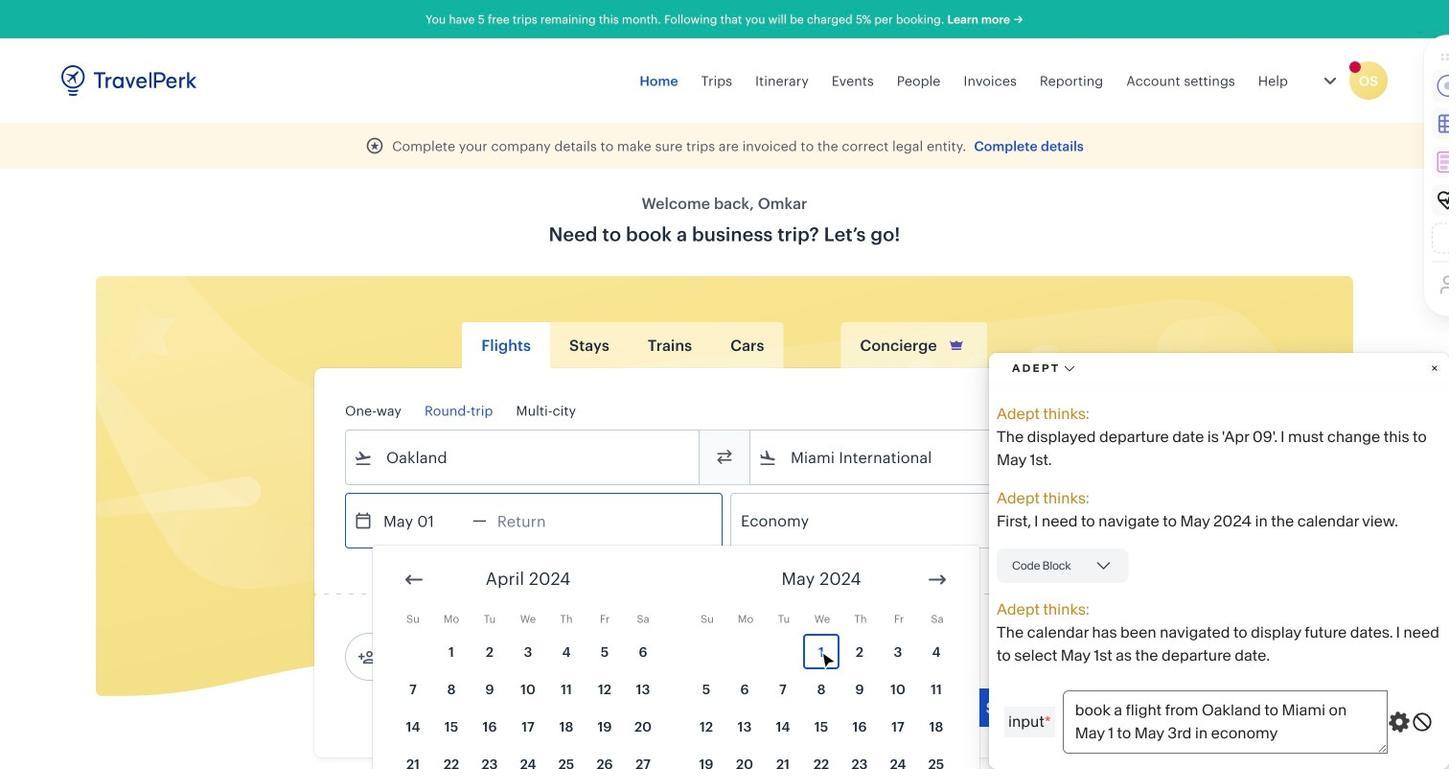 Task type: locate. For each thing, give the bounding box(es) containing it.
calendar application
[[373, 546, 1450, 769]]

Add first traveler search field
[[377, 641, 576, 672]]

To search field
[[778, 442, 1079, 473]]



Task type: describe. For each thing, give the bounding box(es) containing it.
From search field
[[373, 442, 674, 473]]

move backward to switch to the previous month. image
[[403, 568, 426, 591]]

Depart text field
[[373, 494, 473, 548]]

Return text field
[[487, 494, 587, 548]]

move forward to switch to the next month. image
[[926, 568, 949, 591]]



